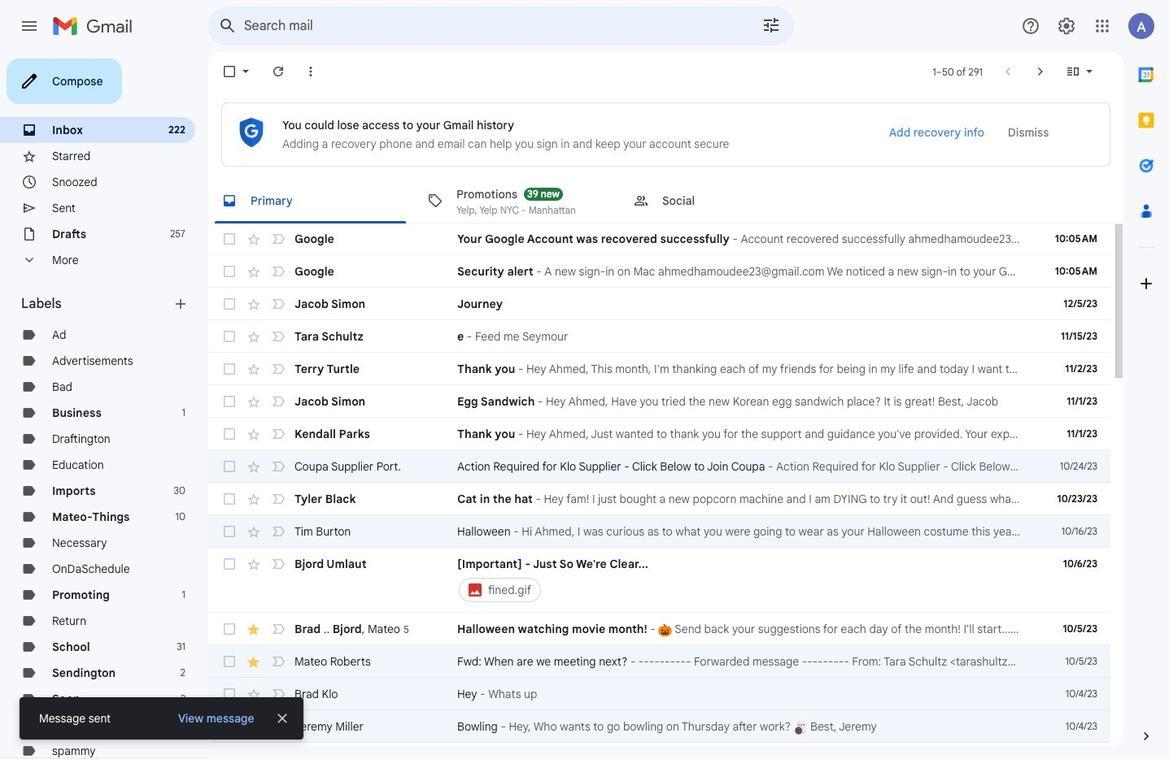 Task type: vqa. For each thing, say whether or not it's contained in the screenshot.
the make
no



Task type: describe. For each thing, give the bounding box(es) containing it.
3 row from the top
[[208, 288, 1111, 321]]

10 row from the top
[[208, 516, 1111, 548]]

settings image
[[1057, 16, 1076, 36]]

4 not important switch from the top
[[270, 361, 286, 378]]

13 row from the top
[[208, 646, 1111, 679]]

🎳 image
[[794, 722, 807, 735]]

more email options image
[[303, 63, 319, 80]]

6 row from the top
[[208, 386, 1111, 418]]

2 not important switch from the top
[[270, 296, 286, 312]]

7 not important switch from the top
[[270, 459, 286, 475]]

12 row from the top
[[208, 613, 1111, 646]]

Search mail text field
[[244, 18, 716, 34]]

16 row from the top
[[208, 744, 1111, 760]]

advanced search options image
[[755, 9, 788, 41]]

refresh image
[[270, 63, 286, 80]]

main menu image
[[20, 16, 39, 36]]

social tab
[[620, 178, 825, 224]]

older image
[[1032, 63, 1049, 80]]

8 row from the top
[[208, 451, 1111, 483]]

14 row from the top
[[208, 679, 1111, 711]]

primary tab
[[208, 178, 412, 224]]



Task type: locate. For each thing, give the bounding box(es) containing it.
search mail image
[[213, 11, 242, 41]]

9 not important switch from the top
[[270, 524, 286, 540]]

toggle split pane mode image
[[1065, 63, 1081, 80]]

8 not important switch from the top
[[270, 491, 286, 508]]

alert
[[20, 37, 1143, 740]]

heading
[[21, 296, 172, 312]]

main content
[[208, 52, 1124, 760]]

5 not important switch from the top
[[270, 394, 286, 410]]

support image
[[1021, 16, 1041, 36]]

None search field
[[208, 7, 794, 46]]

not important switch
[[270, 264, 286, 280], [270, 296, 286, 312], [270, 329, 286, 345], [270, 361, 286, 378], [270, 394, 286, 410], [270, 426, 286, 443], [270, 459, 286, 475], [270, 491, 286, 508], [270, 524, 286, 540], [270, 557, 286, 573], [270, 622, 286, 638], [270, 654, 286, 670], [270, 687, 286, 703], [270, 719, 286, 736]]

cell
[[457, 557, 1029, 605]]

tab list
[[1124, 52, 1169, 701], [208, 178, 1124, 224]]

row
[[208, 223, 1111, 255], [208, 255, 1111, 288], [208, 288, 1111, 321], [208, 321, 1111, 353], [208, 353, 1111, 386], [208, 386, 1111, 418], [208, 418, 1111, 451], [208, 451, 1111, 483], [208, 483, 1111, 516], [208, 516, 1111, 548], [208, 548, 1111, 613], [208, 613, 1111, 646], [208, 646, 1111, 679], [208, 679, 1111, 711], [208, 711, 1111, 744], [208, 744, 1111, 760]]

4 row from the top
[[208, 321, 1111, 353]]

1 not important switch from the top
[[270, 264, 286, 280]]

7 row from the top
[[208, 418, 1111, 451]]

🎃 image
[[659, 624, 672, 638]]

navigation
[[0, 52, 208, 760]]

inbox tip region
[[221, 103, 1111, 167]]

11 row from the top
[[208, 548, 1111, 613]]

6 not important switch from the top
[[270, 426, 286, 443]]

15 row from the top
[[208, 711, 1111, 744]]

11 not important switch from the top
[[270, 622, 286, 638]]

12 not important switch from the top
[[270, 654, 286, 670]]

promotions, 39 new messages, tab
[[414, 178, 619, 224]]

None checkbox
[[221, 63, 238, 80]]

1 row from the top
[[208, 223, 1111, 255]]

13 not important switch from the top
[[270, 687, 286, 703]]

None checkbox
[[221, 231, 238, 247]]

9 row from the top
[[208, 483, 1111, 516]]

gmail image
[[52, 10, 141, 42]]

2 row from the top
[[208, 255, 1111, 288]]

14 not important switch from the top
[[270, 719, 286, 736]]

3 not important switch from the top
[[270, 329, 286, 345]]

5 row from the top
[[208, 353, 1111, 386]]

10 not important switch from the top
[[270, 557, 286, 573]]



